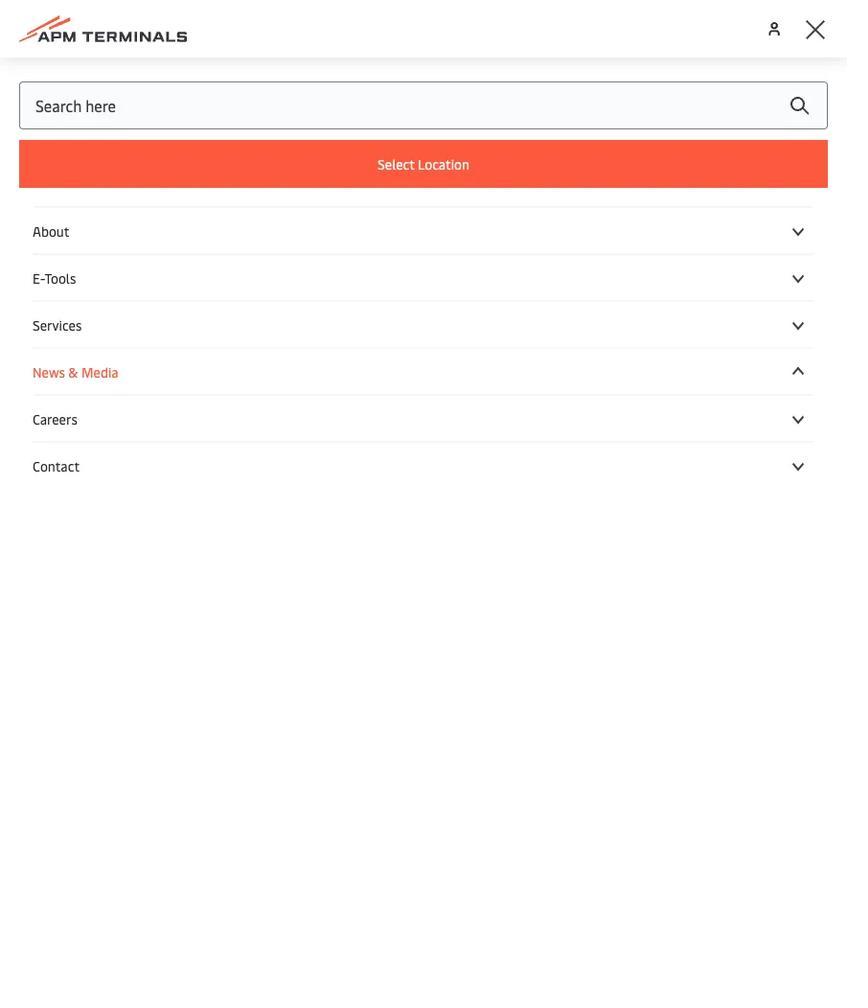 Task type: locate. For each thing, give the bounding box(es) containing it.
has
[[45, 246, 69, 267], [467, 294, 491, 314], [200, 318, 224, 338]]

you left are
[[387, 534, 412, 554]]

1 horizontal spatial your
[[480, 366, 510, 386]]

0 horizontal spatial investment
[[31, 270, 111, 291]]

any inside the safety of our customers' data is paramount for us at apm terminals. we attend to the highest standards in handling your data to ensure a safe and secure operation. apm terminals will never ask you to pay money through any social media or 3rd party communication platform. please only trust content from our official site, apmterminals.com. if you are unsure about the legitimacy of a site, please
[[31, 510, 55, 530]]

in up the will
[[251, 462, 264, 482]]

communication
[[232, 510, 339, 530]]

a left 'safe'
[[467, 462, 475, 482]]

1 horizontal spatial if
[[374, 534, 384, 554]]

unsure
[[442, 534, 489, 554]]

1 vertical spatial is
[[65, 294, 76, 314]]

a inside it has been brough to our attention that apm-india.com (and similar investment or earning apps) is a fraudulent pyramid investment scheme that is not affiliated with apm terminals in any way. our team has reported this site and it has been taken off line.
[[245, 270, 254, 291]]

1 vertical spatial and
[[512, 462, 538, 482]]

2 horizontal spatial has
[[467, 294, 491, 314]]

1 vertical spatial or
[[147, 510, 161, 530]]

been left taken
[[228, 318, 262, 338]]

terminals inside the safety of our customers' data is paramount for us at apm terminals. we attend to the highest standards in handling your data to ensure a safe and secure operation. apm terminals will never ask you to pay money through any social media or 3rd party communication platform. please only trust content from our official site, apmterminals.com. if you are unsure about the legitimacy of a site, please
[[188, 486, 255, 506]]

0 vertical spatial is
[[231, 270, 242, 291]]

it
[[186, 318, 197, 338], [449, 366, 458, 386]]

investment
[[31, 270, 111, 291], [398, 270, 478, 291]]

to down safety
[[80, 462, 95, 482]]

0 vertical spatial if
[[50, 366, 60, 386]]

0 horizontal spatial in
[[251, 462, 264, 482]]

1 horizontal spatial in
[[320, 294, 333, 314]]

0 horizontal spatial has
[[45, 246, 69, 267]]

that up fraudulent
[[281, 246, 311, 267]]

that
[[281, 246, 311, 267], [31, 294, 61, 314]]

apm inside it has been brough to our attention that apm-india.com (and similar investment or earning apps) is a fraudulent pyramid investment scheme that is not affiliated with apm terminals in any way. our team has reported this site and it has been taken off line.
[[212, 294, 245, 314]]

0 vertical spatial site,
[[203, 534, 231, 554]]

it down with
[[186, 318, 197, 338]]

select
[[378, 155, 415, 173]]

apm down apps)
[[212, 294, 245, 314]]

0 vertical spatial the
[[98, 462, 121, 482]]

handling
[[267, 462, 327, 482]]

careers button
[[33, 409, 815, 428]]

in inside it has been brough to our attention that apm-india.com (and similar investment or earning apps) is a fraudulent pyramid investment scheme that is not affiliated with apm terminals in any way. our team has reported this site and it has been taken off line.
[[320, 294, 333, 314]]

terminals up taken
[[248, 294, 317, 314]]

1 vertical spatial apm
[[419, 438, 451, 458]]

if down the platform.
[[374, 534, 384, 554]]

0 vertical spatial or
[[114, 270, 129, 291]]

or left 3rd
[[147, 510, 161, 530]]

0 horizontal spatial apm
[[152, 486, 185, 506]]

and
[[156, 318, 183, 338], [512, 462, 538, 482]]

apps)
[[189, 270, 227, 291]]

a down attention
[[245, 270, 254, 291]]

any up line.
[[337, 294, 362, 314]]

1 horizontal spatial it
[[449, 366, 458, 386]]

our up the 'highest'
[[125, 438, 147, 458]]

affiliated
[[107, 294, 174, 314]]

if left &
[[50, 366, 60, 386]]

0 horizontal spatial your
[[331, 462, 361, 482]]

off
[[309, 318, 331, 338]]

1 horizontal spatial or
[[147, 510, 161, 530]]

to
[[164, 246, 180, 267], [384, 366, 398, 386], [462, 366, 476, 386], [80, 462, 95, 482], [399, 462, 414, 482], [382, 486, 397, 506]]

0 horizontal spatial data
[[230, 438, 261, 458]]

2 horizontal spatial apm
[[419, 438, 451, 458]]

authorities.
[[95, 390, 173, 410]]

0 vertical spatial any
[[337, 294, 362, 314]]

0 vertical spatial it
[[186, 318, 197, 338]]

1 horizontal spatial of
[[132, 558, 147, 578]]

is left not
[[65, 294, 76, 314]]

our
[[183, 246, 207, 267], [125, 438, 147, 458], [125, 534, 148, 554]]

1 horizontal spatial a
[[245, 270, 254, 291]]

of right 'legitimacy'
[[132, 558, 147, 578]]

1 vertical spatial terminals
[[188, 486, 255, 506]]

your
[[480, 366, 510, 386], [331, 462, 361, 482]]

a down "official" on the bottom left of the page
[[150, 558, 158, 578]]

been up tools
[[73, 246, 107, 267]]

line.
[[334, 318, 365, 338]]

attention
[[210, 246, 278, 267]]

or down brough
[[114, 270, 129, 291]]

1 horizontal spatial apm
[[212, 294, 245, 314]]

1 investment from the left
[[31, 270, 111, 291]]

apm up 3rd
[[152, 486, 185, 506]]

safe
[[479, 462, 508, 482]]

secure
[[31, 486, 76, 506]]

never
[[286, 486, 324, 506]]

1 vertical spatial that
[[31, 294, 61, 314]]

0 vertical spatial terminals
[[248, 294, 317, 314]]

to down "at" on the top of the page
[[399, 462, 414, 482]]

the up operation. at the left
[[98, 462, 121, 482]]

is up handling
[[264, 438, 275, 458]]

site, down "official" on the bottom left of the page
[[162, 558, 190, 578]]

terminals
[[248, 294, 317, 314], [188, 486, 255, 506]]

0 horizontal spatial site,
[[162, 558, 190, 578]]

global
[[46, 62, 84, 81]]

fraudulent
[[257, 270, 333, 291]]

our down media
[[125, 534, 148, 554]]

of right safety
[[106, 438, 121, 458]]

any down "secure"
[[31, 510, 55, 530]]

fraudulent
[[31, 121, 298, 197]]

or inside the safety of our customers' data is paramount for us at apm terminals. we attend to the highest standards in handling your data to ensure a safe and secure operation. apm terminals will never ask you to pay money through any social media or 3rd party communication platform. please only trust content from our official site, apmterminals.com. if you are unsure about the legitimacy of a site, please
[[147, 510, 161, 530]]

news & media button
[[33, 362, 815, 381]]

2 investment from the left
[[398, 270, 478, 291]]

site,
[[203, 534, 231, 554], [162, 558, 190, 578]]

1 vertical spatial data
[[365, 462, 396, 482]]

pyramid
[[337, 270, 395, 291]]

1 vertical spatial your
[[331, 462, 361, 482]]

fraudulent websites
[[31, 121, 527, 197]]

our inside it has been brough to our attention that apm-india.com (and similar investment or earning apps) is a fraudulent pyramid investment scheme that is not affiliated with apm terminals in any way. our team has reported this site and it has been taken off line.
[[183, 246, 207, 267]]

1 vertical spatial in
[[251, 462, 264, 482]]

if
[[50, 366, 60, 386], [374, 534, 384, 554]]

investment up not
[[31, 270, 111, 291]]

home
[[87, 62, 123, 81]]

and right site
[[156, 318, 183, 338]]

investment up team
[[398, 270, 478, 291]]

of
[[106, 438, 121, 458], [132, 558, 147, 578]]

1 vertical spatial been
[[228, 318, 262, 338]]

of fraud,
[[222, 366, 281, 386]]

0 vertical spatial been
[[73, 246, 107, 267]]

in inside the safety of our customers' data is paramount for us at apm terminals. we attend to the highest standards in handling your data to ensure a safe and secure operation. apm terminals will never ask you to pay money through any social media or 3rd party communication platform. please only trust content from our official site, apmterminals.com. if you are unsure about the legitimacy of a site, please
[[251, 462, 264, 482]]

2 vertical spatial apm
[[152, 486, 185, 506]]

site, up please
[[203, 534, 231, 554]]

is down attention
[[231, 270, 242, 291]]

1 horizontal spatial investment
[[398, 270, 478, 291]]

we
[[285, 366, 305, 386]]

if inside the safety of our customers' data is paramount for us at apm terminals. we attend to the highest standards in handling your data to ensure a safe and secure operation. apm terminals will never ask you to pay money through any social media or 3rd party communication platform. please only trust content from our official site, apmterminals.com. if you are unsure about the legitimacy of a site, please
[[374, 534, 384, 554]]

our up apps)
[[183, 246, 207, 267]]

2 vertical spatial has
[[200, 318, 224, 338]]

0 horizontal spatial it
[[186, 318, 197, 338]]

in up off
[[320, 294, 333, 314]]

apm
[[212, 294, 245, 314], [419, 438, 451, 458], [152, 486, 185, 506]]

paramount
[[279, 438, 355, 458]]

attend
[[31, 462, 76, 482]]

to up the earning
[[164, 246, 180, 267]]

0 vertical spatial and
[[156, 318, 183, 338]]

1 vertical spatial it
[[449, 366, 458, 386]]

2 horizontal spatial is
[[264, 438, 275, 458]]

has down with
[[200, 318, 224, 338]]

news
[[33, 362, 65, 381]]

is inside the safety of our customers' data is paramount for us at apm terminals. we attend to the highest standards in handling your data to ensure a safe and secure operation. apm terminals will never ask you to pay money through any social media or 3rd party communication platform. please only trust content from our official site, apmterminals.com. if you are unsure about the legitimacy of a site, please
[[264, 438, 275, 458]]

None submit
[[771, 81, 828, 129]]

local
[[514, 366, 547, 386]]

1 vertical spatial any
[[31, 510, 55, 530]]

earning
[[132, 270, 185, 291]]

for
[[359, 438, 378, 458]]

has right team
[[467, 294, 491, 314]]

0 vertical spatial your
[[480, 366, 510, 386]]

victim
[[177, 366, 219, 386]]

0 vertical spatial that
[[281, 246, 311, 267]]

if you have been a victim of fraud, we advise you to report it to your local police authorities.
[[50, 366, 547, 410]]

your left the 'local'
[[480, 366, 510, 386]]

at
[[402, 438, 416, 458]]

is
[[231, 270, 242, 291], [65, 294, 76, 314], [264, 438, 275, 458]]

the
[[98, 462, 121, 482], [31, 558, 54, 578]]

1 vertical spatial of
[[132, 558, 147, 578]]

from
[[88, 534, 121, 554]]

terminals down standards
[[188, 486, 255, 506]]

your up ask
[[331, 462, 361, 482]]

similar
[[457, 246, 505, 267]]

0 vertical spatial our
[[183, 246, 207, 267]]

are
[[416, 534, 438, 554]]

0 horizontal spatial if
[[50, 366, 60, 386]]

0 horizontal spatial is
[[65, 294, 76, 314]]

apm up ensure
[[419, 438, 451, 458]]

has right it
[[45, 246, 69, 267]]

1 vertical spatial if
[[374, 534, 384, 554]]

social
[[59, 510, 98, 530]]

1 horizontal spatial is
[[231, 270, 242, 291]]

0 vertical spatial in
[[320, 294, 333, 314]]

1 vertical spatial a
[[467, 462, 475, 482]]

0 horizontal spatial a
[[150, 558, 158, 578]]

this
[[96, 318, 123, 338]]

and down we
[[512, 462, 538, 482]]

0 horizontal spatial or
[[114, 270, 129, 291]]

to left report
[[384, 366, 398, 386]]

in
[[320, 294, 333, 314], [251, 462, 264, 482]]

data up standards
[[230, 438, 261, 458]]

pay
[[401, 486, 425, 506]]

e-tools
[[33, 268, 76, 287]]

select location button
[[19, 140, 828, 188]]

your inside if you have been a victim of fraud, we advise you to report it to your local police authorities.
[[480, 366, 510, 386]]

to inside it has been brough to our attention that apm-india.com (and similar investment or earning apps) is a fraudulent pyramid investment scheme that is not affiliated with apm terminals in any way. our team has reported this site and it has been taken off line.
[[164, 246, 180, 267]]

media
[[82, 362, 119, 381]]

way. our
[[365, 294, 424, 314]]

Global search search field
[[19, 81, 828, 129]]

standards
[[179, 462, 247, 482]]

0 vertical spatial of
[[106, 438, 121, 458]]

it right report
[[449, 366, 458, 386]]

any
[[337, 294, 362, 314], [31, 510, 55, 530]]

trust
[[492, 510, 525, 530]]

data down us
[[365, 462, 396, 482]]

1 horizontal spatial any
[[337, 294, 362, 314]]

0 vertical spatial apm
[[212, 294, 245, 314]]

through
[[479, 486, 534, 506]]

the down content
[[31, 558, 54, 578]]

contact button
[[33, 456, 815, 475]]

select location
[[378, 155, 470, 173]]

0 vertical spatial a
[[245, 270, 254, 291]]

2 vertical spatial our
[[125, 534, 148, 554]]

1 horizontal spatial been
[[228, 318, 262, 338]]

1 horizontal spatial and
[[512, 462, 538, 482]]

0 horizontal spatial any
[[31, 510, 55, 530]]

0 horizontal spatial and
[[156, 318, 183, 338]]

you up the platform.
[[354, 486, 379, 506]]

scheme
[[481, 270, 534, 291]]

0 horizontal spatial the
[[31, 558, 54, 578]]

that up services
[[31, 294, 61, 314]]

1 horizontal spatial the
[[98, 462, 121, 482]]

ensure
[[417, 462, 464, 482]]

2 vertical spatial is
[[264, 438, 275, 458]]

report
[[402, 366, 445, 386]]

1 vertical spatial has
[[467, 294, 491, 314]]

apmterminals.com.
[[235, 534, 370, 554]]



Task type: describe. For each thing, give the bounding box(es) containing it.
your inside the safety of our customers' data is paramount for us at apm terminals. we attend to the highest standards in handling your data to ensure a safe and secure operation. apm terminals will never ask you to pay money through any social media or 3rd party communication platform. please only trust content from our official site, apmterminals.com. if you are unsure about the legitimacy of a site, please
[[331, 462, 361, 482]]

you up the police
[[63, 366, 88, 386]]

we
[[528, 438, 550, 458]]

highest
[[125, 462, 175, 482]]

< global home
[[35, 62, 123, 81]]

ask
[[327, 486, 350, 506]]

operation.
[[79, 486, 149, 506]]

if inside if you have been a victim of fraud, we advise you to report it to your local police authorities.
[[50, 366, 60, 386]]

platform.
[[342, 510, 407, 530]]

services
[[33, 315, 82, 334]]

any inside it has been brough to our attention that apm-india.com (and similar investment or earning apps) is a fraudulent pyramid investment scheme that is not affiliated with apm terminals in any way. our team has reported this site and it has been taken off line.
[[337, 294, 362, 314]]

2 horizontal spatial a
[[467, 462, 475, 482]]

it has been brough to our attention that apm-india.com (and similar investment or earning apps) is a fraudulent pyramid investment scheme that is not affiliated with apm terminals in any way. our team has reported this site and it has been taken off line.
[[31, 246, 534, 338]]

global home link
[[46, 62, 123, 81]]

advise
[[308, 366, 352, 386]]

2 vertical spatial a
[[150, 558, 158, 578]]

news & media
[[33, 362, 119, 381]]

terminals inside it has been brough to our attention that apm-india.com (and similar investment or earning apps) is a fraudulent pyramid investment scheme that is not affiliated with apm terminals in any way. our team has reported this site and it has been taken off line.
[[248, 294, 317, 314]]

1 vertical spatial the
[[31, 558, 54, 578]]

3rd
[[165, 510, 188, 530]]

brough
[[111, 246, 161, 267]]

site
[[127, 318, 153, 338]]

us
[[382, 438, 398, 458]]

please
[[194, 558, 238, 578]]

1 horizontal spatial has
[[200, 318, 224, 338]]

e-
[[33, 268, 44, 287]]

official
[[152, 534, 200, 554]]

e-tools button
[[33, 268, 815, 287]]

it
[[31, 246, 42, 267]]

0 vertical spatial has
[[45, 246, 69, 267]]

about button
[[33, 221, 815, 240]]

reported
[[31, 318, 93, 338]]

not
[[79, 294, 103, 314]]

or inside it has been brough to our attention that apm-india.com (and similar investment or earning apps) is a fraudulent pyramid investment scheme that is not affiliated with apm terminals in any way. our team has reported this site and it has been taken off line.
[[114, 270, 129, 291]]

terminals.
[[455, 438, 524, 458]]

legitimacy
[[57, 558, 128, 578]]

about
[[492, 534, 532, 554]]

1 vertical spatial our
[[125, 438, 147, 458]]

only
[[459, 510, 488, 530]]

content
[[31, 534, 84, 554]]

0 horizontal spatial of
[[106, 438, 121, 458]]

1 horizontal spatial data
[[365, 462, 396, 482]]

been a
[[128, 366, 173, 386]]

it inside it has been brough to our attention that apm-india.com (and similar investment or earning apps) is a fraudulent pyramid investment scheme that is not affiliated with apm terminals in any way. our team has reported this site and it has been taken off line.
[[186, 318, 197, 338]]

it inside if you have been a victim of fraud, we advise you to report it to your local police authorities.
[[449, 366, 458, 386]]

contact
[[33, 456, 80, 475]]

india.com (and
[[351, 246, 454, 267]]

please
[[411, 510, 456, 530]]

you right "advise"
[[355, 366, 380, 386]]

1 horizontal spatial that
[[281, 246, 311, 267]]

to left the pay
[[382, 486, 397, 506]]

with
[[177, 294, 209, 314]]

&
[[68, 362, 78, 381]]

team
[[427, 294, 464, 314]]

0 horizontal spatial that
[[31, 294, 61, 314]]

will
[[258, 486, 282, 506]]

have
[[92, 366, 125, 386]]

careers
[[33, 409, 78, 428]]

police
[[50, 390, 91, 410]]

location
[[418, 155, 470, 173]]

1 vertical spatial site,
[[162, 558, 190, 578]]

0 vertical spatial data
[[230, 438, 261, 458]]

apm-
[[314, 246, 351, 267]]

money
[[429, 486, 475, 506]]

the safety of our customers' data is paramount for us at apm terminals. we attend to the highest standards in handling your data to ensure a safe and secure operation. apm terminals will never ask you to pay money through any social media or 3rd party communication platform. please only trust content from our official site, apmterminals.com. if you are unsure about the legitimacy of a site, please
[[31, 438, 550, 578]]

to right report
[[462, 366, 476, 386]]

customers'
[[151, 438, 226, 458]]

0 horizontal spatial been
[[73, 246, 107, 267]]

media
[[102, 510, 144, 530]]

websites
[[312, 121, 527, 197]]

about
[[33, 221, 69, 240]]

and inside it has been brough to our attention that apm-india.com (and similar investment or earning apps) is a fraudulent pyramid investment scheme that is not affiliated with apm terminals in any way. our team has reported this site and it has been taken off line.
[[156, 318, 183, 338]]

1 horizontal spatial site,
[[203, 534, 231, 554]]

taken
[[265, 318, 306, 338]]

party
[[192, 510, 228, 530]]

services button
[[33, 315, 815, 334]]

the
[[31, 438, 56, 458]]

<
[[35, 62, 42, 81]]

and inside the safety of our customers' data is paramount for us at apm terminals. we attend to the highest standards in handling your data to ensure a safe and secure operation. apm terminals will never ask you to pay money through any social media or 3rd party communication platform. please only trust content from our official site, apmterminals.com. if you are unsure about the legitimacy of a site, please
[[512, 462, 538, 482]]

safety
[[60, 438, 103, 458]]

tools
[[44, 268, 76, 287]]



Task type: vqa. For each thing, say whether or not it's contained in the screenshot.
the leftmost the a
yes



